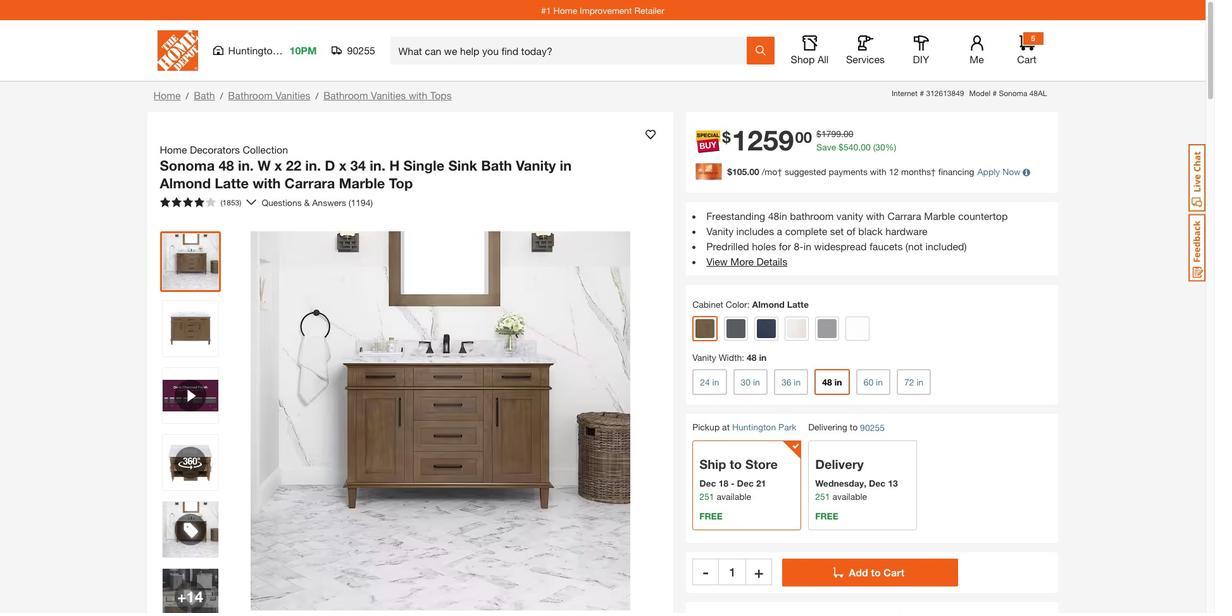 Task type: describe. For each thing, give the bounding box(es) containing it.
h
[[389, 158, 400, 174]]

delivering to 90255
[[808, 422, 885, 433]]

6298017794001 image
[[162, 368, 218, 424]]

home decorators collection link
[[160, 142, 293, 158]]

home decorators collection sonoma 48 in. w x 22 in. d x 34 in. h single sink bath vanity in almond latte with carrara marble top
[[160, 144, 572, 191]]

1 vertical spatial almond
[[752, 299, 785, 310]]

vanity width : 48 in
[[693, 352, 767, 363]]

freestanding
[[706, 210, 765, 222]]

suggested
[[785, 167, 826, 177]]

home / bath / bathroom vanities / bathroom vanities with tops
[[153, 89, 452, 101]]

financing
[[939, 167, 974, 177]]

72
[[904, 377, 914, 388]]

48 in
[[822, 377, 842, 388]]

48al
[[1030, 89, 1047, 98]]

the home depot logo image
[[157, 30, 198, 71]]

1 horizontal spatial cart
[[1017, 53, 1037, 65]]

to for 90255
[[850, 422, 858, 433]]

72 in button
[[897, 369, 931, 395]]

3 in. from the left
[[370, 158, 386, 174]]

me button
[[957, 35, 997, 66]]

apply now
[[978, 167, 1021, 177]]

&
[[304, 197, 310, 208]]

22
[[286, 158, 301, 174]]

30 in
[[741, 377, 760, 388]]

1259
[[732, 124, 794, 157]]

now
[[1003, 167, 1021, 177]]

1 # from the left
[[920, 89, 924, 98]]

0 horizontal spatial huntington
[[228, 44, 278, 56]]

: for cabinet color
[[747, 299, 750, 310]]

2 x from the left
[[339, 158, 347, 174]]

#1 home improvement retailer
[[541, 5, 665, 16]]

huntington park
[[228, 44, 302, 56]]

90255 inside the delivering to 90255
[[860, 423, 885, 433]]

cabinet
[[693, 299, 723, 310]]

dec inside delivery wednesday, dec 13 251 available
[[869, 478, 886, 489]]

(1853) link
[[155, 192, 257, 213]]

bath inside the home decorators collection sonoma 48 in. w x 22 in. d x 34 in. h single sink bath vanity in almond latte with carrara marble top
[[481, 158, 512, 174]]

shop all button
[[790, 35, 830, 66]]

model
[[969, 89, 991, 98]]

2 vanities from the left
[[371, 89, 406, 101]]

with inside freestanding 48in bathroom vanity with carrara marble countertop vanity includes a complete set of black hardware predrilled holes for 8-in widespread faucets (not included) view more details
[[866, 210, 885, 222]]

services
[[846, 53, 885, 65]]

1 horizontal spatial sonoma
[[999, 89, 1028, 98]]

1 horizontal spatial huntington
[[732, 422, 776, 433]]

internet
[[892, 89, 918, 98]]

00 inside $ 1259 00
[[795, 128, 812, 146]]

home for d
[[160, 144, 187, 156]]

w
[[258, 158, 271, 174]]

$ 1799 . 00 save $ 540 . 00 ( 30 %)
[[817, 129, 897, 153]]

color
[[726, 299, 747, 310]]

to for cart
[[871, 567, 881, 579]]

4 stars image
[[160, 197, 216, 208]]

freestanding 48in bathroom vanity with carrara marble countertop vanity includes a complete set of black hardware predrilled holes for 8-in widespread faucets (not included) view more details
[[706, 210, 1008, 268]]

a
[[777, 225, 782, 237]]

1 / from the left
[[186, 91, 189, 101]]

(
[[873, 142, 876, 153]]

bathroom
[[790, 210, 834, 222]]

in for 72 in
[[917, 377, 924, 388]]

shop all
[[791, 53, 829, 65]]

$ for 1799
[[817, 129, 822, 140]]

3 / from the left
[[316, 91, 318, 101]]

%)
[[885, 142, 897, 153]]

- inside button
[[703, 564, 709, 581]]

in for 36 in
[[794, 377, 801, 388]]

5
[[1031, 34, 1035, 43]]

set
[[830, 225, 844, 237]]

decorators
[[190, 144, 240, 156]]

24
[[700, 377, 710, 388]]

540
[[844, 142, 858, 153]]

10pm
[[290, 44, 317, 56]]

of
[[847, 225, 856, 237]]

in for 60 in
[[876, 377, 883, 388]]

sink
[[448, 158, 477, 174]]

cart inside button
[[884, 567, 905, 579]]

includes
[[737, 225, 774, 237]]

(1853) button
[[155, 192, 246, 213]]

holes
[[752, 240, 776, 252]]

apply
[[978, 167, 1000, 177]]

- inside 'ship to store dec 18 - dec 21 251 available'
[[731, 478, 735, 489]]

$105.00
[[727, 167, 759, 177]]

21
[[756, 478, 766, 489]]

faucets
[[870, 240, 903, 252]]

#1
[[541, 5, 551, 16]]

24 in
[[700, 377, 719, 388]]

home decorators collection bathroom vanities with tops sonoma 48al 64 hotspot.0 image
[[162, 503, 218, 558]]

for
[[779, 240, 791, 252]]

1 in. from the left
[[238, 158, 254, 174]]

questions
[[262, 197, 302, 208]]

36 in
[[782, 377, 801, 388]]

30 in button
[[733, 369, 768, 395]]

delivery wednesday, dec 13 251 available
[[815, 457, 898, 502]]

251 inside delivery wednesday, dec 13 251 available
[[815, 492, 830, 502]]

internet # 312613849 model # sonoma 48al
[[892, 89, 1047, 98]]

cart 5
[[1017, 34, 1037, 65]]

latte inside the home decorators collection sonoma 48 in. w x 22 in. d x 34 in. h single sink bath vanity in almond latte with carrara marble top
[[215, 175, 249, 191]]

2 horizontal spatial 00
[[861, 142, 871, 153]]

me
[[970, 53, 984, 65]]

48 inside "button"
[[822, 377, 832, 388]]

1 horizontal spatial 00
[[844, 129, 854, 140]]

white image
[[848, 319, 867, 338]]

pickup
[[693, 422, 720, 433]]

hardware
[[886, 225, 928, 237]]

collection
[[243, 144, 288, 156]]

+ button
[[746, 559, 772, 586]]

(1853)
[[221, 198, 241, 208]]

in for 48 in
[[835, 377, 842, 388]]

1 horizontal spatial park
[[779, 422, 797, 433]]

60 in button
[[856, 369, 891, 395]]

$105.00 /mo† suggested payments with 12 months† financing
[[727, 167, 974, 177]]

2 horizontal spatial $
[[839, 142, 844, 153]]

almond inside the home decorators collection sonoma 48 in. w x 22 in. d x 34 in. h single sink bath vanity in almond latte with carrara marble top
[[160, 175, 211, 191]]

in inside freestanding 48in bathroom vanity with carrara marble countertop vanity includes a complete set of black hardware predrilled holes for 8-in widespread faucets (not included) view more details
[[804, 240, 812, 252]]

home decorators collection bathroom vanities with tops sonoma 48al 64.0 image
[[162, 234, 218, 290]]

$ 1259 00
[[722, 124, 812, 157]]

2 # from the left
[[993, 89, 997, 98]]

30 inside 30 in 'button'
[[741, 377, 751, 388]]



Task type: vqa. For each thing, say whether or not it's contained in the screenshot.
30 IN
yes



Task type: locate. For each thing, give the bounding box(es) containing it.
0 horizontal spatial free
[[700, 511, 723, 522]]

1 vertical spatial carrara
[[888, 210, 921, 222]]

bath right sink
[[481, 158, 512, 174]]

carrara up hardware in the top right of the page
[[888, 210, 921, 222]]

0 vertical spatial +
[[754, 564, 764, 581]]

marble
[[339, 175, 385, 191], [924, 210, 956, 222]]

delivering
[[808, 422, 847, 433]]

$ inside $ 1259 00
[[722, 128, 731, 146]]

bath right home link
[[194, 89, 215, 101]]

free for to
[[700, 511, 723, 522]]

feedback link image
[[1189, 214, 1206, 282]]

free down wednesday,
[[815, 511, 839, 522]]

2 vertical spatial 48
[[822, 377, 832, 388]]

1 horizontal spatial .
[[858, 142, 861, 153]]

0 horizontal spatial almond
[[160, 175, 211, 191]]

d
[[325, 158, 335, 174]]

2 bathroom from the left
[[324, 89, 368, 101]]

tops
[[430, 89, 452, 101]]

home inside the home decorators collection sonoma 48 in. w x 22 in. d x 34 in. h single sink bath vanity in almond latte with carrara marble top
[[160, 144, 187, 156]]

1 horizontal spatial +
[[754, 564, 764, 581]]

1 vertical spatial 90255
[[860, 423, 885, 433]]

home link
[[153, 89, 181, 101]]

1 horizontal spatial free
[[815, 511, 839, 522]]

/ right bath link
[[220, 91, 223, 101]]

90255 up bathroom vanities with tops link
[[347, 44, 375, 56]]

dec left 21
[[737, 478, 754, 489]]

0 vertical spatial -
[[731, 478, 735, 489]]

cart right add
[[884, 567, 905, 579]]

add
[[849, 567, 868, 579]]

30 right 540
[[876, 142, 885, 153]]

48 inside the home decorators collection sonoma 48 in. w x 22 in. d x 34 in. h single sink bath vanity in almond latte with carrara marble top
[[219, 158, 234, 174]]

1 vertical spatial sonoma
[[160, 158, 215, 174]]

carrara inside freestanding 48in bathroom vanity with carrara marble countertop vanity includes a complete set of black hardware predrilled holes for 8-in widespread faucets (not included) view more details
[[888, 210, 921, 222]]

30 inside $ 1799 . 00 save $ 540 . 00 ( 30 %)
[[876, 142, 885, 153]]

carrara up &
[[285, 175, 335, 191]]

sonoma left 48al
[[999, 89, 1028, 98]]

2 vertical spatial to
[[871, 567, 881, 579]]

cart down 5
[[1017, 53, 1037, 65]]

live chat image
[[1189, 144, 1206, 212]]

48
[[219, 158, 234, 174], [747, 352, 757, 363], [822, 377, 832, 388]]

with down w
[[253, 175, 281, 191]]

: up 30 in 'button'
[[742, 352, 744, 363]]

home decorators collection bathroom vanities with tops sonoma 48al 31 hotspot.1 image
[[162, 570, 218, 614]]

0 vertical spatial vanity
[[516, 158, 556, 174]]

$
[[722, 128, 731, 146], [817, 129, 822, 140], [839, 142, 844, 153]]

bathroom vanities with tops link
[[324, 89, 452, 101]]

available inside delivery wednesday, dec 13 251 available
[[833, 492, 867, 502]]

add to cart
[[849, 567, 905, 579]]

48 right the width
[[747, 352, 757, 363]]

1 horizontal spatial -
[[731, 478, 735, 489]]

x right d
[[339, 158, 347, 174]]

vanity inside freestanding 48in bathroom vanity with carrara marble countertop vanity includes a complete set of black hardware predrilled holes for 8-in widespread faucets (not included) view more details
[[706, 225, 734, 237]]

- button
[[693, 559, 719, 586]]

1 vertical spatial bath
[[481, 158, 512, 174]]

/
[[186, 91, 189, 101], [220, 91, 223, 101], [316, 91, 318, 101]]

312613849_s01 image
[[162, 435, 218, 491]]

0 horizontal spatial cart
[[884, 567, 905, 579]]

0 horizontal spatial :
[[742, 352, 744, 363]]

. up 540
[[841, 129, 844, 140]]

1 vertical spatial marble
[[924, 210, 956, 222]]

complete
[[785, 225, 828, 237]]

0 horizontal spatial available
[[717, 492, 751, 502]]

24 in button
[[693, 369, 727, 395]]

What can we help you find today? search field
[[398, 37, 746, 64]]

1 vertical spatial 30
[[741, 377, 751, 388]]

sonoma inside the home decorators collection sonoma 48 in. w x 22 in. d x 34 in. h single sink bath vanity in almond latte with carrara marble top
[[160, 158, 215, 174]]

0 vertical spatial bath
[[194, 89, 215, 101]]

add to cart button
[[782, 559, 958, 587]]

0 horizontal spatial 251
[[700, 492, 714, 502]]

free down 18
[[700, 511, 723, 522]]

1 vertical spatial vanity
[[706, 225, 734, 237]]

0 horizontal spatial latte
[[215, 175, 249, 191]]

1 horizontal spatial marble
[[924, 210, 956, 222]]

in inside "button"
[[835, 377, 842, 388]]

retailer
[[635, 5, 665, 16]]

midnight blue image
[[757, 319, 776, 338]]

18
[[719, 478, 729, 489]]

34
[[350, 158, 366, 174]]

vanities down 10pm
[[276, 89, 310, 101]]

1 horizontal spatial 30
[[876, 142, 885, 153]]

apply now link
[[978, 167, 1021, 177]]

to for store
[[730, 457, 742, 472]]

251 down wednesday,
[[815, 492, 830, 502]]

in. left h
[[370, 158, 386, 174]]

1 horizontal spatial $
[[817, 129, 822, 140]]

with up black
[[866, 210, 885, 222]]

0 horizontal spatial 90255
[[347, 44, 375, 56]]

vanity
[[837, 210, 863, 222]]

to right add
[[871, 567, 881, 579]]

60
[[864, 377, 874, 388]]

1 vertical spatial to
[[730, 457, 742, 472]]

2 / from the left
[[220, 91, 223, 101]]

0 horizontal spatial park
[[281, 44, 302, 56]]

huntington
[[228, 44, 278, 56], [732, 422, 776, 433]]

vanity inside the home decorators collection sonoma 48 in. w x 22 in. d x 34 in. h single sink bath vanity in almond latte with carrara marble top
[[516, 158, 556, 174]]

questions & answers (1194)
[[262, 197, 373, 208]]

0 vertical spatial marble
[[339, 175, 385, 191]]

store
[[745, 457, 778, 472]]

0 vertical spatial cart
[[1017, 53, 1037, 65]]

0 horizontal spatial $
[[722, 128, 731, 146]]

# right model
[[993, 89, 997, 98]]

48in
[[768, 210, 787, 222]]

1 vertical spatial .
[[858, 142, 861, 153]]

to right ship
[[730, 457, 742, 472]]

dec left 18
[[700, 478, 716, 489]]

payments
[[829, 167, 868, 177]]

0 horizontal spatial sonoma
[[160, 158, 215, 174]]

marble inside the home decorators collection sonoma 48 in. w x 22 in. d x 34 in. h single sink bath vanity in almond latte with carrara marble top
[[339, 175, 385, 191]]

0 vertical spatial .
[[841, 129, 844, 140]]

00 left the (
[[861, 142, 871, 153]]

park
[[281, 44, 302, 56], [779, 422, 797, 433]]

90255 button
[[332, 44, 376, 57]]

available
[[717, 492, 751, 502], [833, 492, 867, 502]]

0 horizontal spatial x
[[275, 158, 282, 174]]

+ for +
[[754, 564, 764, 581]]

90255 right delivering
[[860, 423, 885, 433]]

months†
[[901, 167, 936, 177]]

1 vertical spatial -
[[703, 564, 709, 581]]

huntington right the at
[[732, 422, 776, 433]]

delivery
[[815, 457, 864, 472]]

vanities
[[276, 89, 310, 101], [371, 89, 406, 101]]

0 vertical spatial carrara
[[285, 175, 335, 191]]

14
[[186, 589, 203, 606]]

2 vertical spatial vanity
[[693, 352, 716, 363]]

wednesday,
[[815, 478, 867, 489]]

2 dec from the left
[[737, 478, 754, 489]]

huntington park button
[[732, 422, 797, 433]]

0 vertical spatial 48
[[219, 158, 234, 174]]

cabinet color : almond latte
[[693, 299, 809, 310]]

2 in. from the left
[[305, 158, 321, 174]]

2 horizontal spatial dec
[[869, 478, 886, 489]]

2 available from the left
[[833, 492, 867, 502]]

30 down the width
[[741, 377, 751, 388]]

1 vertical spatial park
[[779, 422, 797, 433]]

apply now image
[[696, 164, 727, 180]]

1 free from the left
[[700, 511, 723, 522]]

all
[[818, 53, 829, 65]]

/ left bath link
[[186, 91, 189, 101]]

- left + "button"
[[703, 564, 709, 581]]

. left the (
[[858, 142, 861, 153]]

to left 90255 "link"
[[850, 422, 858, 433]]

available inside 'ship to store dec 18 - dec 21 251 available'
[[717, 492, 751, 502]]

marble inside freestanding 48in bathroom vanity with carrara marble countertop vanity includes a complete set of black hardware predrilled holes for 8-in widespread faucets (not included) view more details
[[924, 210, 956, 222]]

0 horizontal spatial to
[[730, 457, 742, 472]]

almond up midnight blue "image"
[[752, 299, 785, 310]]

2 251 from the left
[[815, 492, 830, 502]]

0 horizontal spatial 00
[[795, 128, 812, 146]]

with left "12"
[[870, 167, 887, 177]]

dark charcoal image
[[727, 319, 746, 338]]

1 horizontal spatial carrara
[[888, 210, 921, 222]]

1 horizontal spatial bath
[[481, 158, 512, 174]]

00 up 540
[[844, 129, 854, 140]]

1 251 from the left
[[700, 492, 714, 502]]

1 vanities from the left
[[276, 89, 310, 101]]

to inside button
[[871, 567, 881, 579]]

:
[[747, 299, 750, 310], [742, 352, 744, 363]]

1 vertical spatial cart
[[884, 567, 905, 579]]

48 in button
[[815, 369, 850, 395]]

with inside the home decorators collection sonoma 48 in. w x 22 in. d x 34 in. h single sink bath vanity in almond latte with carrara marble top
[[253, 175, 281, 191]]

0 vertical spatial to
[[850, 422, 858, 433]]

1 horizontal spatial to
[[850, 422, 858, 433]]

1 horizontal spatial available
[[833, 492, 867, 502]]

bath link
[[194, 89, 215, 101]]

in. left d
[[305, 158, 321, 174]]

in. left w
[[238, 158, 254, 174]]

- right 18
[[731, 478, 735, 489]]

at
[[722, 422, 730, 433]]

48 right 36 in on the right bottom of the page
[[822, 377, 832, 388]]

2 horizontal spatial in.
[[370, 158, 386, 174]]

36 in button
[[774, 369, 808, 395]]

home
[[554, 5, 577, 16], [153, 89, 181, 101], [160, 144, 187, 156]]

90255 link
[[860, 421, 885, 435]]

in for 30 in
[[753, 377, 760, 388]]

0 horizontal spatial -
[[703, 564, 709, 581]]

ship to store dec 18 - dec 21 251 available
[[700, 457, 778, 502]]

widespread
[[814, 240, 867, 252]]

answers
[[312, 197, 346, 208]]

1 horizontal spatial in.
[[305, 158, 321, 174]]

in for 24 in
[[712, 377, 719, 388]]

1 vertical spatial :
[[742, 352, 744, 363]]

available down 18
[[717, 492, 751, 502]]

/mo†
[[762, 167, 782, 177]]

251 down ship
[[700, 492, 714, 502]]

ship
[[700, 457, 726, 472]]

2 horizontal spatial /
[[316, 91, 318, 101]]

1 bathroom from the left
[[228, 89, 273, 101]]

+ inside + "button"
[[754, 564, 764, 581]]

in.
[[238, 158, 254, 174], [305, 158, 321, 174], [370, 158, 386, 174]]

1 horizontal spatial bathroom
[[324, 89, 368, 101]]

0 vertical spatial :
[[747, 299, 750, 310]]

0 horizontal spatial 48
[[219, 158, 234, 174]]

predrilled
[[706, 240, 749, 252]]

view
[[706, 256, 728, 268]]

$ for 1259
[[722, 128, 731, 146]]

0 vertical spatial sonoma
[[999, 89, 1028, 98]]

1799
[[822, 129, 841, 140]]

off white image
[[788, 319, 807, 338]]

: right cabinet
[[747, 299, 750, 310]]

view more details link
[[706, 256, 788, 268]]

home decorators collection bathroom vanities with tops sonoma 48al e1.1 image
[[162, 301, 218, 357]]

1 vertical spatial latte
[[787, 299, 809, 310]]

$ up "save"
[[817, 129, 822, 140]]

0 horizontal spatial bathroom
[[228, 89, 273, 101]]

1 dec from the left
[[700, 478, 716, 489]]

1 vertical spatial huntington
[[732, 422, 776, 433]]

1 horizontal spatial dec
[[737, 478, 754, 489]]

-
[[731, 478, 735, 489], [703, 564, 709, 581]]

0 horizontal spatial #
[[920, 89, 924, 98]]

0 vertical spatial 90255
[[347, 44, 375, 56]]

details
[[757, 256, 788, 268]]

huntington up bathroom vanities link
[[228, 44, 278, 56]]

312613849
[[926, 89, 964, 98]]

$ right "save"
[[839, 142, 844, 153]]

carrara
[[285, 175, 335, 191], [888, 210, 921, 222]]

top
[[389, 175, 413, 191]]

dec left 13
[[869, 478, 886, 489]]

: for vanity width
[[742, 352, 744, 363]]

+
[[754, 564, 764, 581], [177, 589, 186, 606]]

8-
[[794, 240, 804, 252]]

0 vertical spatial home
[[554, 5, 577, 16]]

251 inside 'ship to store dec 18 - dec 21 251 available'
[[700, 492, 714, 502]]

30
[[876, 142, 885, 153], [741, 377, 751, 388]]

x
[[275, 158, 282, 174], [339, 158, 347, 174]]

60 in
[[864, 377, 883, 388]]

1 x from the left
[[275, 158, 282, 174]]

0 horizontal spatial bath
[[194, 89, 215, 101]]

1 horizontal spatial #
[[993, 89, 997, 98]]

48 down decorators
[[219, 158, 234, 174]]

with left tops
[[409, 89, 427, 101]]

1 horizontal spatial x
[[339, 158, 347, 174]]

bathroom right bath link
[[228, 89, 273, 101]]

2 horizontal spatial to
[[871, 567, 881, 579]]

home left bath link
[[153, 89, 181, 101]]

0 vertical spatial huntington
[[228, 44, 278, 56]]

0 horizontal spatial vanities
[[276, 89, 310, 101]]

available down wednesday,
[[833, 492, 867, 502]]

to inside the delivering to 90255
[[850, 422, 858, 433]]

park left delivering
[[779, 422, 797, 433]]

home right #1
[[554, 5, 577, 16]]

2 vertical spatial home
[[160, 144, 187, 156]]

cart
[[1017, 53, 1037, 65], [884, 567, 905, 579]]

1 vertical spatial 48
[[747, 352, 757, 363]]

x right w
[[275, 158, 282, 174]]

3 dec from the left
[[869, 478, 886, 489]]

$ left 1259
[[722, 128, 731, 146]]

1 vertical spatial home
[[153, 89, 181, 101]]

0 horizontal spatial /
[[186, 91, 189, 101]]

marble up included)
[[924, 210, 956, 222]]

pebble gray image
[[818, 319, 837, 338]]

1 horizontal spatial 90255
[[860, 423, 885, 433]]

single
[[404, 158, 445, 174]]

1 horizontal spatial almond
[[752, 299, 785, 310]]

latte up off white image
[[787, 299, 809, 310]]

0 horizontal spatial marble
[[339, 175, 385, 191]]

/ down 10pm
[[316, 91, 318, 101]]

1 horizontal spatial vanities
[[371, 89, 406, 101]]

bathroom down 90255 button
[[324, 89, 368, 101]]

0 horizontal spatial .
[[841, 129, 844, 140]]

36
[[782, 377, 792, 388]]

carrara inside the home decorators collection sonoma 48 in. w x 22 in. d x 34 in. h single sink bath vanity in almond latte with carrara marble top
[[285, 175, 335, 191]]

90255 inside button
[[347, 44, 375, 56]]

width
[[719, 352, 742, 363]]

park up home / bath / bathroom vanities / bathroom vanities with tops at the top of page
[[281, 44, 302, 56]]

None field
[[719, 559, 746, 586]]

1 available from the left
[[717, 492, 751, 502]]

0 horizontal spatial dec
[[700, 478, 716, 489]]

0 vertical spatial almond
[[160, 175, 211, 191]]

0 horizontal spatial +
[[177, 589, 186, 606]]

latte up (1853) at the top left of the page
[[215, 175, 249, 191]]

# right internet
[[920, 89, 924, 98]]

to inside 'ship to store dec 18 - dec 21 251 available'
[[730, 457, 742, 472]]

latte
[[215, 175, 249, 191], [787, 299, 809, 310]]

+ 14
[[177, 589, 203, 606]]

home left decorators
[[160, 144, 187, 156]]

almond up the 4 stars image
[[160, 175, 211, 191]]

13
[[888, 478, 898, 489]]

+ for + 14
[[177, 589, 186, 606]]

1 horizontal spatial latte
[[787, 299, 809, 310]]

vanities left tops
[[371, 89, 406, 101]]

free for wednesday,
[[815, 511, 839, 522]]

#
[[920, 89, 924, 98], [993, 89, 997, 98]]

in inside button
[[917, 377, 924, 388]]

2 free from the left
[[815, 511, 839, 522]]

home for tops
[[153, 89, 181, 101]]

1 horizontal spatial 48
[[747, 352, 757, 363]]

almond latte image
[[696, 319, 715, 338]]

0 horizontal spatial 30
[[741, 377, 751, 388]]

1 horizontal spatial /
[[220, 91, 223, 101]]

in inside the home decorators collection sonoma 48 in. w x 22 in. d x 34 in. h single sink bath vanity in almond latte with carrara marble top
[[560, 158, 572, 174]]

00 left "save"
[[795, 128, 812, 146]]

sonoma down decorators
[[160, 158, 215, 174]]

0 vertical spatial latte
[[215, 175, 249, 191]]

marble down 34
[[339, 175, 385, 191]]

1 vertical spatial +
[[177, 589, 186, 606]]



